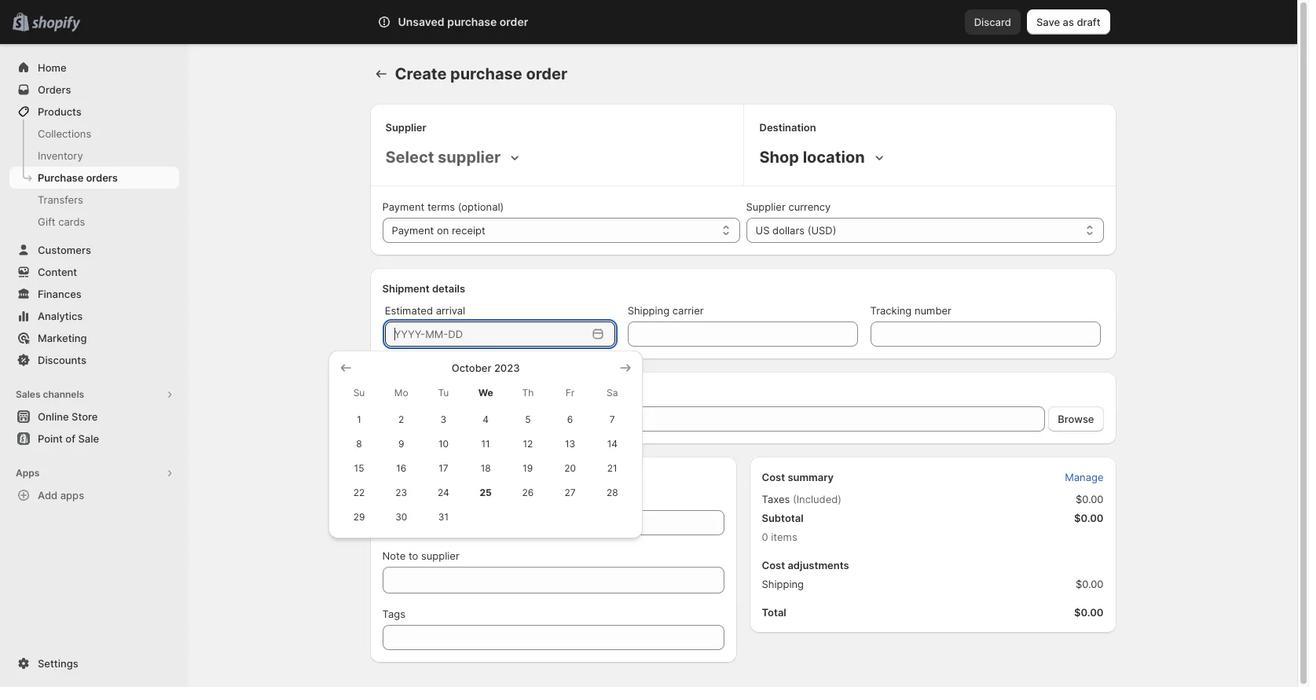 Task type: vqa. For each thing, say whether or not it's contained in the screenshot.
The primary address of this customer
no



Task type: locate. For each thing, give the bounding box(es) containing it.
collections link
[[9, 123, 179, 145]]

discounts
[[38, 354, 86, 366]]

subtotal
[[762, 512, 804, 524]]

settings link
[[9, 653, 179, 675]]

11 button
[[465, 432, 507, 456]]

point of sale
[[38, 432, 99, 445]]

fr
[[566, 387, 575, 399]]

details
[[432, 282, 466, 295], [435, 471, 469, 484]]

13 button
[[549, 432, 592, 456]]

1 vertical spatial number
[[434, 493, 471, 506]]

create
[[395, 64, 447, 83]]

manage
[[1065, 471, 1104, 484]]

payment left terms
[[382, 200, 425, 213]]

(usd)
[[808, 224, 837, 237]]

purchase
[[447, 15, 497, 28], [450, 64, 523, 83]]

Reference number text field
[[382, 510, 724, 535]]

thursday element
[[507, 379, 549, 407]]

add apps button
[[9, 484, 179, 506]]

online store link
[[9, 406, 179, 428]]

20 button
[[549, 456, 592, 480]]

16 button
[[380, 456, 423, 480]]

purchase down search
[[450, 64, 523, 83]]

unsaved
[[398, 15, 445, 28]]

browse
[[1058, 413, 1095, 425]]

1 vertical spatial supplier
[[746, 200, 786, 213]]

payment for payment on receipt
[[392, 224, 434, 237]]

customers
[[38, 244, 91, 256]]

we
[[479, 387, 493, 399]]

su
[[354, 387, 365, 399]]

home link
[[9, 57, 179, 79]]

shop location button
[[757, 145, 890, 170]]

(included)
[[793, 493, 842, 506]]

carrier
[[673, 304, 704, 317]]

online
[[38, 410, 69, 423]]

cost down 0 items
[[762, 559, 786, 572]]

1 vertical spatial add
[[38, 489, 58, 502]]

number up the 31
[[434, 493, 471, 506]]

add up 2 button
[[382, 386, 403, 399]]

0 vertical spatial supplier
[[386, 121, 427, 134]]

9
[[399, 438, 404, 450]]

0 vertical spatial supplier
[[438, 148, 501, 167]]

11
[[482, 438, 490, 450]]

wednesday element
[[465, 379, 507, 407]]

shipping left carrier at the right top of page
[[628, 304, 670, 317]]

31 button
[[423, 505, 465, 529]]

friday element
[[549, 379, 592, 407]]

terms
[[428, 200, 455, 213]]

cost
[[762, 471, 786, 484], [762, 559, 786, 572]]

shipping down cost adjustments
[[762, 578, 804, 590]]

0 vertical spatial purchase
[[447, 15, 497, 28]]

point of sale button
[[0, 428, 189, 450]]

1 vertical spatial details
[[435, 471, 469, 484]]

order for unsaved purchase order
[[500, 15, 529, 28]]

Search products text field
[[414, 406, 1046, 432]]

unsaved purchase order
[[398, 15, 529, 28]]

24 button
[[423, 480, 465, 505]]

1 vertical spatial payment
[[392, 224, 434, 237]]

27
[[565, 487, 576, 498]]

2 cost from the top
[[762, 559, 786, 572]]

13
[[565, 438, 576, 450]]

30 button
[[380, 505, 423, 529]]

shipping
[[628, 304, 670, 317], [762, 578, 804, 590]]

29 button
[[338, 505, 380, 529]]

reference number
[[382, 493, 471, 506]]

1 vertical spatial order
[[526, 64, 568, 83]]

25
[[480, 487, 492, 498]]

1 horizontal spatial number
[[915, 304, 952, 317]]

1 vertical spatial cost
[[762, 559, 786, 572]]

0 horizontal spatial add
[[38, 489, 58, 502]]

purchase orders
[[38, 171, 118, 184]]

number right tracking
[[915, 304, 952, 317]]

add apps
[[38, 489, 84, 502]]

0 vertical spatial payment
[[382, 200, 425, 213]]

settings
[[38, 657, 78, 670]]

search button
[[421, 9, 877, 35]]

content
[[38, 266, 77, 278]]

transfers
[[38, 193, 83, 206]]

1 button
[[338, 407, 380, 432]]

select supplier button
[[382, 145, 526, 170]]

add inside add apps button
[[38, 489, 58, 502]]

details up "24"
[[435, 471, 469, 484]]

shop location
[[760, 148, 865, 167]]

8 button
[[338, 432, 380, 456]]

8
[[356, 438, 362, 450]]

shipping for shipping
[[762, 578, 804, 590]]

18
[[481, 462, 491, 474]]

1 horizontal spatial supplier
[[746, 200, 786, 213]]

payment left on
[[392, 224, 434, 237]]

1 vertical spatial shipping
[[762, 578, 804, 590]]

Note to supplier text field
[[382, 567, 724, 594]]

1 vertical spatial purchase
[[450, 64, 523, 83]]

tuesday element
[[423, 379, 465, 407]]

cost up "taxes"
[[762, 471, 786, 484]]

5
[[525, 414, 531, 425]]

orders link
[[9, 79, 179, 101]]

0 vertical spatial order
[[500, 15, 529, 28]]

1 horizontal spatial add
[[382, 386, 403, 399]]

add left apps
[[38, 489, 58, 502]]

summary
[[788, 471, 834, 484]]

details up arrival
[[432, 282, 466, 295]]

10
[[439, 438, 449, 450]]

0 vertical spatial number
[[915, 304, 952, 317]]

1 horizontal spatial shipping
[[762, 578, 804, 590]]

3 button
[[423, 407, 465, 432]]

supplier up us
[[746, 200, 786, 213]]

transfers link
[[9, 189, 179, 211]]

14 button
[[592, 432, 634, 456]]

0 vertical spatial details
[[432, 282, 466, 295]]

discard link
[[965, 9, 1021, 35]]

Tags text field
[[382, 625, 724, 650]]

supplier up (optional)
[[438, 148, 501, 167]]

supplier up select
[[386, 121, 427, 134]]

currency
[[789, 200, 831, 213]]

sunday element
[[338, 379, 380, 407]]

saturday element
[[592, 379, 634, 407]]

store
[[72, 410, 98, 423]]

0 vertical spatial shipping
[[628, 304, 670, 317]]

gift cards
[[38, 215, 85, 228]]

shipment details
[[382, 282, 466, 295]]

october
[[452, 362, 492, 374]]

arrival
[[436, 304, 466, 317]]

0 horizontal spatial shipping
[[628, 304, 670, 317]]

grid containing october
[[338, 360, 634, 529]]

0 horizontal spatial supplier
[[386, 121, 427, 134]]

0 horizontal spatial number
[[434, 493, 471, 506]]

purchase right unsaved
[[447, 15, 497, 28]]

us
[[756, 224, 770, 237]]

27 button
[[549, 480, 592, 505]]

19
[[523, 462, 533, 474]]

1 cost from the top
[[762, 471, 786, 484]]

29
[[353, 511, 365, 523]]

0 vertical spatial cost
[[762, 471, 786, 484]]

discard
[[975, 16, 1012, 28]]

grid
[[338, 360, 634, 529]]

0 vertical spatial add
[[382, 386, 403, 399]]

supplier right 'to'
[[421, 550, 460, 562]]

estimated
[[385, 304, 433, 317]]

25 button
[[465, 480, 507, 505]]

1 vertical spatial supplier
[[421, 550, 460, 562]]

gift
[[38, 215, 56, 228]]

payment terms (optional)
[[382, 200, 504, 213]]



Task type: describe. For each thing, give the bounding box(es) containing it.
purchase for create
[[450, 64, 523, 83]]

22 button
[[338, 480, 380, 505]]

taxes (included)
[[762, 493, 842, 506]]

details for shipment details
[[432, 282, 466, 295]]

purchase
[[38, 171, 84, 184]]

sales channels
[[16, 388, 84, 400]]

gift cards link
[[9, 211, 179, 233]]

28
[[607, 487, 618, 498]]

21
[[608, 462, 618, 474]]

add products
[[382, 386, 450, 399]]

19 button
[[507, 456, 549, 480]]

Tracking number text field
[[871, 322, 1101, 347]]

1
[[357, 414, 361, 425]]

supplier for supplier currency
[[746, 200, 786, 213]]

add for add apps
[[38, 489, 58, 502]]

22
[[354, 487, 365, 498]]

monday element
[[380, 379, 423, 407]]

number for tracking number
[[915, 304, 952, 317]]

draft
[[1077, 16, 1101, 28]]

orders
[[86, 171, 118, 184]]

analytics link
[[9, 305, 179, 327]]

on
[[437, 224, 449, 237]]

tu
[[438, 387, 449, 399]]

6 button
[[549, 407, 592, 432]]

sa
[[607, 387, 618, 399]]

21 button
[[592, 456, 634, 480]]

discounts link
[[9, 349, 179, 371]]

23 button
[[380, 480, 423, 505]]

save as draft button
[[1027, 9, 1110, 35]]

shopify image
[[32, 16, 80, 32]]

of
[[66, 432, 75, 445]]

additional
[[382, 471, 433, 484]]

26 button
[[507, 480, 549, 505]]

23
[[396, 487, 407, 498]]

destination
[[760, 121, 817, 134]]

th
[[522, 387, 534, 399]]

0 items
[[762, 531, 798, 543]]

collections
[[38, 127, 91, 140]]

cost adjustments
[[762, 559, 850, 572]]

cost for cost adjustments
[[762, 559, 786, 572]]

browse button
[[1049, 406, 1104, 432]]

save
[[1037, 16, 1061, 28]]

channels
[[43, 388, 84, 400]]

payment for payment terms (optional)
[[382, 200, 425, 213]]

cost for cost summary
[[762, 471, 786, 484]]

finances link
[[9, 283, 179, 305]]

apps
[[16, 467, 40, 479]]

online store
[[38, 410, 98, 423]]

purchase orders link
[[9, 167, 179, 189]]

customers link
[[9, 239, 179, 261]]

inventory
[[38, 149, 83, 162]]

save as draft
[[1037, 16, 1101, 28]]

purchase for unsaved
[[447, 15, 497, 28]]

details for additional details
[[435, 471, 469, 484]]

31
[[439, 511, 449, 523]]

0
[[762, 531, 769, 543]]

number for reference number
[[434, 493, 471, 506]]

order for create purchase order
[[526, 64, 568, 83]]

cards
[[58, 215, 85, 228]]

adjustments
[[788, 559, 850, 572]]

15
[[354, 462, 364, 474]]

$0.00 for shipping
[[1076, 578, 1104, 590]]

october 2023
[[452, 362, 520, 374]]

shipping for shipping carrier
[[628, 304, 670, 317]]

apps button
[[9, 462, 179, 484]]

add for add products
[[382, 386, 403, 399]]

tags
[[382, 608, 406, 620]]

4
[[483, 414, 489, 425]]

tracking
[[871, 304, 912, 317]]

28 button
[[592, 480, 634, 505]]

sale
[[78, 432, 99, 445]]

14
[[607, 438, 618, 450]]

to
[[409, 550, 419, 562]]

receipt
[[452, 224, 486, 237]]

17 button
[[423, 456, 465, 480]]

total
[[762, 606, 787, 619]]

sales channels button
[[9, 384, 179, 406]]

26
[[522, 487, 534, 498]]

point
[[38, 432, 63, 445]]

9 button
[[380, 432, 423, 456]]

20
[[565, 462, 576, 474]]

point of sale link
[[9, 428, 179, 450]]

12 button
[[507, 432, 549, 456]]

supplier for supplier
[[386, 121, 427, 134]]

us dollars (usd)
[[756, 224, 837, 237]]

items
[[771, 531, 798, 543]]

16
[[396, 462, 407, 474]]

$0.00 for subtotal
[[1075, 512, 1104, 524]]

3
[[441, 414, 447, 425]]

estimated arrival
[[385, 304, 466, 317]]

$0.00 for total
[[1075, 606, 1104, 619]]

supplier inside the select supplier dropdown button
[[438, 148, 501, 167]]

Estimated arrival text field
[[385, 322, 587, 347]]

finances
[[38, 288, 82, 300]]

Shipping carrier text field
[[628, 322, 858, 347]]

17
[[439, 462, 449, 474]]



